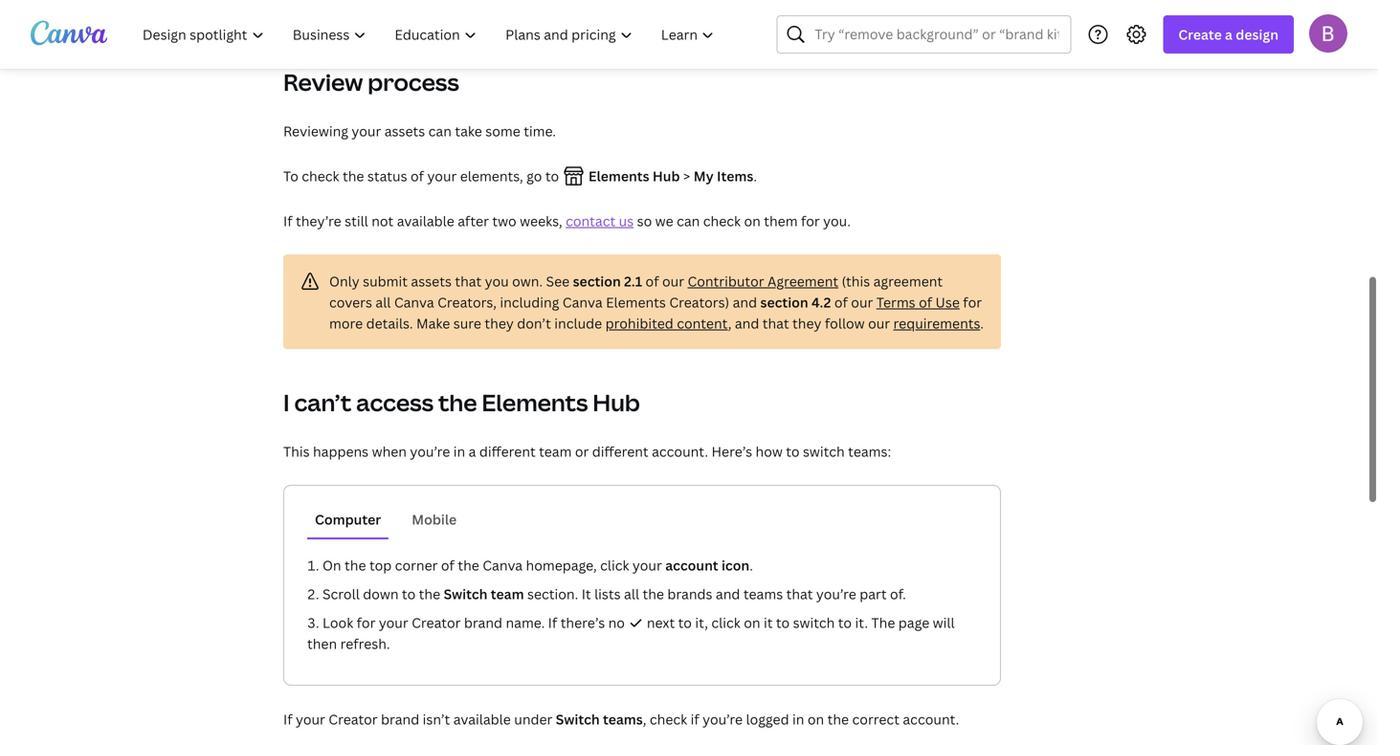 Task type: locate. For each thing, give the bounding box(es) containing it.
0 vertical spatial ,
[[728, 315, 732, 333]]

0 horizontal spatial click
[[600, 557, 630, 575]]

2 horizontal spatial you're
[[817, 585, 857, 604]]

0 vertical spatial all
[[376, 293, 391, 312]]

0 vertical spatial check
[[302, 167, 339, 185]]

our down '(this'
[[851, 293, 874, 312]]

to
[[283, 167, 299, 185]]

team up name.
[[491, 585, 524, 604]]

1 horizontal spatial you're
[[703, 711, 743, 729]]

of right 2.1
[[646, 272, 659, 291]]

that left part
[[787, 585, 813, 604]]

0 vertical spatial team
[[539, 443, 572, 461]]

can left take
[[429, 122, 452, 140]]

make
[[416, 315, 450, 333]]

1 vertical spatial switch
[[793, 614, 835, 632]]

mobile
[[412, 511, 457, 529]]

elements down 2.1
[[606, 293, 666, 312]]

create
[[1179, 25, 1222, 44]]

contributor agreement link
[[688, 272, 839, 291]]

and down icon
[[716, 585, 741, 604]]

all down submit
[[376, 293, 391, 312]]

this happens when you're in a different team or different account. here's how to switch teams:
[[283, 443, 892, 461]]

i
[[283, 387, 290, 418]]

you're left part
[[817, 585, 857, 604]]

2 they from the left
[[793, 315, 822, 333]]

section.
[[528, 585, 579, 604]]

of right status
[[411, 167, 424, 185]]

0 horizontal spatial for
[[357, 614, 376, 632]]

and right 'content'
[[735, 315, 760, 333]]

0 horizontal spatial you're
[[410, 443, 450, 461]]

0 vertical spatial you're
[[410, 443, 450, 461]]

1 vertical spatial elements
[[606, 293, 666, 312]]

details.
[[366, 315, 413, 333]]

computer
[[315, 511, 381, 529]]

different down i can't access the elements hub
[[480, 443, 536, 461]]

2 vertical spatial if
[[283, 711, 293, 729]]

0 horizontal spatial they
[[485, 315, 514, 333]]

switch right it
[[793, 614, 835, 632]]

(this agreement covers all canva creators, including canva elements creators) and
[[329, 272, 943, 312]]

(this
[[842, 272, 870, 291]]

1 horizontal spatial .
[[754, 167, 757, 185]]

canva
[[394, 293, 434, 312], [563, 293, 603, 312], [483, 557, 523, 575]]

0 vertical spatial in
[[454, 443, 465, 461]]

to right go
[[546, 167, 559, 185]]

1 they from the left
[[485, 315, 514, 333]]

0 vertical spatial assets
[[385, 122, 425, 140]]

check down "> my items ."
[[703, 212, 741, 230]]

agreement
[[768, 272, 839, 291]]

us
[[619, 212, 634, 230]]

hub
[[653, 167, 680, 185], [593, 387, 640, 418]]

1 horizontal spatial for
[[801, 212, 820, 230]]

they right sure
[[485, 315, 514, 333]]

teams left if
[[603, 711, 643, 729]]

0 vertical spatial creator
[[412, 614, 461, 632]]

you're right if
[[703, 711, 743, 729]]

0 vertical spatial teams
[[744, 585, 783, 604]]

1 vertical spatial creator
[[329, 711, 378, 729]]

creators)
[[670, 293, 730, 312]]

weeks,
[[520, 212, 563, 230]]

0 horizontal spatial brand
[[381, 711, 420, 729]]

1 horizontal spatial account.
[[903, 711, 960, 729]]

all
[[376, 293, 391, 312], [624, 585, 640, 604]]

different right or
[[592, 443, 649, 461]]

in down i can't access the elements hub
[[454, 443, 465, 461]]

1 vertical spatial for
[[963, 293, 982, 312]]

check
[[302, 167, 339, 185], [703, 212, 741, 230], [650, 711, 688, 729]]

terms of use link
[[877, 293, 960, 312]]

, down creators)
[[728, 315, 732, 333]]

for right use
[[963, 293, 982, 312]]

of right corner
[[441, 557, 455, 575]]

0 horizontal spatial different
[[480, 443, 536, 461]]

1 vertical spatial section
[[761, 293, 809, 312]]

they're
[[296, 212, 342, 230]]

,
[[728, 315, 732, 333], [643, 711, 647, 729]]

take
[[455, 122, 482, 140]]

on
[[744, 212, 761, 230], [744, 614, 761, 632], [808, 711, 825, 729]]

switch right the under at the left bottom
[[556, 711, 600, 729]]

section left 2.1
[[573, 272, 621, 291]]

time.
[[524, 122, 556, 140]]

canva left homepage,
[[483, 557, 523, 575]]

check left if
[[650, 711, 688, 729]]

submit
[[363, 272, 408, 291]]

create a design
[[1179, 25, 1279, 44]]

on left the them
[[744, 212, 761, 230]]

1 horizontal spatial a
[[1226, 25, 1233, 44]]

0 vertical spatial click
[[600, 557, 630, 575]]

1 vertical spatial teams
[[603, 711, 643, 729]]

0 vertical spatial switch
[[444, 585, 488, 604]]

part
[[860, 585, 887, 604]]

your down 'down'
[[379, 614, 409, 632]]

account. left here's
[[652, 443, 709, 461]]

0 vertical spatial can
[[429, 122, 452, 140]]

it
[[764, 614, 773, 632]]

.
[[754, 167, 757, 185], [981, 315, 984, 333], [750, 557, 753, 575]]

, left if
[[643, 711, 647, 729]]

if
[[283, 212, 293, 230], [548, 614, 557, 632], [283, 711, 293, 729]]

they inside for more details. make sure they don't include
[[485, 315, 514, 333]]

1 horizontal spatial can
[[677, 212, 700, 230]]

that up creators,
[[455, 272, 482, 291]]

2 horizontal spatial check
[[703, 212, 741, 230]]

and inside "(this agreement covers all canva creators, including canva elements creators) and"
[[733, 293, 757, 312]]

available right not
[[397, 212, 455, 230]]

1 vertical spatial that
[[763, 315, 790, 333]]

click up scroll down to the switch team section. it lists all the brands and teams that you're part of.
[[600, 557, 630, 575]]

and
[[733, 293, 757, 312], [735, 315, 760, 333], [716, 585, 741, 604]]

of left use
[[919, 293, 933, 312]]

1 horizontal spatial ,
[[728, 315, 732, 333]]

section up prohibited content , and that they follow our requirements .
[[761, 293, 809, 312]]

2 vertical spatial .
[[750, 557, 753, 575]]

assets up status
[[385, 122, 425, 140]]

elements up or
[[482, 387, 588, 418]]

computer button
[[307, 502, 389, 538]]

switch left teams: in the right bottom of the page
[[803, 443, 845, 461]]

and down contributor agreement link
[[733, 293, 757, 312]]

click inside next to it, click on it to switch to it. the page will then refresh.
[[712, 614, 741, 632]]

brand
[[464, 614, 503, 632], [381, 711, 420, 729]]

switch up look for your creator brand name. if there's no
[[444, 585, 488, 604]]

switch
[[444, 585, 488, 604], [556, 711, 600, 729]]

bob builder image
[[1310, 14, 1348, 52]]

0 horizontal spatial teams
[[603, 711, 643, 729]]

section
[[573, 272, 621, 291], [761, 293, 809, 312]]

including
[[500, 293, 560, 312]]

0 horizontal spatial canva
[[394, 293, 434, 312]]

1 vertical spatial assets
[[411, 272, 452, 291]]

canva up make
[[394, 293, 434, 312]]

for inside for more details. make sure they don't include
[[963, 293, 982, 312]]

switch inside next to it, click on it to switch to it. the page will then refresh.
[[793, 614, 835, 632]]

1 horizontal spatial team
[[539, 443, 572, 461]]

click right the it,
[[712, 614, 741, 632]]

1 vertical spatial our
[[851, 293, 874, 312]]

1 vertical spatial team
[[491, 585, 524, 604]]

to
[[546, 167, 559, 185], [786, 443, 800, 461], [402, 585, 416, 604], [678, 614, 692, 632], [776, 614, 790, 632], [839, 614, 852, 632]]

1 vertical spatial check
[[703, 212, 741, 230]]

hub left >
[[653, 167, 680, 185]]

teams
[[744, 585, 783, 604], [603, 711, 643, 729]]

mobile button
[[404, 502, 465, 538]]

brands
[[668, 585, 713, 604]]

a left design
[[1226, 25, 1233, 44]]

1 horizontal spatial all
[[624, 585, 640, 604]]

check right to
[[302, 167, 339, 185]]

0 horizontal spatial account.
[[652, 443, 709, 461]]

in right 'logged'
[[793, 711, 805, 729]]

all inside "(this agreement covers all canva creators, including canva elements creators) and"
[[376, 293, 391, 312]]

the right on
[[345, 557, 366, 575]]

canva down only submit assets that you own. see section 2.1 of our contributor agreement
[[563, 293, 603, 312]]

0 horizontal spatial in
[[454, 443, 465, 461]]

on
[[323, 557, 341, 575]]

the down corner
[[419, 585, 441, 604]]

that
[[455, 272, 482, 291], [763, 315, 790, 333], [787, 585, 813, 604]]

1 vertical spatial ,
[[643, 711, 647, 729]]

contributor
[[688, 272, 765, 291]]

1 horizontal spatial brand
[[464, 614, 503, 632]]

0 vertical spatial .
[[754, 167, 757, 185]]

0 vertical spatial if
[[283, 212, 293, 230]]

elements,
[[460, 167, 523, 185]]

requirements link
[[894, 315, 981, 333]]

my
[[694, 167, 714, 185]]

1 vertical spatial a
[[469, 443, 476, 461]]

1 vertical spatial click
[[712, 614, 741, 632]]

create a design button
[[1164, 15, 1294, 54]]

you're right the when
[[410, 443, 450, 461]]

2 horizontal spatial .
[[981, 315, 984, 333]]

to left the it,
[[678, 614, 692, 632]]

account. right 'correct'
[[903, 711, 960, 729]]

creator down corner
[[412, 614, 461, 632]]

0 vertical spatial our
[[663, 272, 685, 291]]

brand left isn't
[[381, 711, 420, 729]]

process
[[368, 67, 459, 98]]

sure
[[454, 315, 482, 333]]

Try "remove background" or "brand kit" search field
[[815, 16, 1059, 53]]

your down review process
[[352, 122, 381, 140]]

1 vertical spatial account.
[[903, 711, 960, 729]]

1 vertical spatial available
[[454, 711, 511, 729]]

1 vertical spatial on
[[744, 614, 761, 632]]

0 horizontal spatial can
[[429, 122, 452, 140]]

team
[[539, 443, 572, 461], [491, 585, 524, 604]]

contact us link
[[566, 212, 634, 230]]

2 vertical spatial you're
[[703, 711, 743, 729]]

go
[[527, 167, 542, 185]]

2 vertical spatial check
[[650, 711, 688, 729]]

hub up this happens when you're in a different team or different account. here's how to switch teams:
[[593, 387, 640, 418]]

1 different from the left
[[480, 443, 536, 461]]

0 horizontal spatial ,
[[643, 711, 647, 729]]

available
[[397, 212, 455, 230], [454, 711, 511, 729]]

teams up it
[[744, 585, 783, 604]]

on left it
[[744, 614, 761, 632]]

creator
[[412, 614, 461, 632], [329, 711, 378, 729]]

2 horizontal spatial for
[[963, 293, 982, 312]]

after
[[458, 212, 489, 230]]

to right it
[[776, 614, 790, 632]]

if for if your creator brand isn't available under
[[283, 711, 293, 729]]

all right lists
[[624, 585, 640, 604]]

elements up us
[[589, 167, 650, 185]]

creator down refresh.
[[329, 711, 378, 729]]

for more details. make sure they don't include
[[329, 293, 982, 333]]

account.
[[652, 443, 709, 461], [903, 711, 960, 729]]

our down 'terms'
[[868, 315, 891, 333]]

content
[[677, 315, 728, 333]]

they down 4.2
[[793, 315, 822, 333]]

the left 'correct'
[[828, 711, 849, 729]]

our up creators)
[[663, 272, 685, 291]]

in
[[454, 443, 465, 461], [793, 711, 805, 729]]

0 vertical spatial and
[[733, 293, 757, 312]]

1 horizontal spatial switch
[[556, 711, 600, 729]]

for left you.
[[801, 212, 820, 230]]

available right isn't
[[454, 711, 511, 729]]

0 horizontal spatial creator
[[329, 711, 378, 729]]

prohibited content , and that they follow our requirements .
[[606, 315, 984, 333]]

brand left name.
[[464, 614, 503, 632]]

1 horizontal spatial click
[[712, 614, 741, 632]]

1 vertical spatial in
[[793, 711, 805, 729]]

lists
[[595, 585, 621, 604]]

that down contributor agreement link
[[763, 315, 790, 333]]

0 horizontal spatial hub
[[593, 387, 640, 418]]

1 horizontal spatial they
[[793, 315, 822, 333]]

0 vertical spatial hub
[[653, 167, 680, 185]]

on right 'logged'
[[808, 711, 825, 729]]

1 horizontal spatial different
[[592, 443, 649, 461]]

if for if they're still not available after two weeks,
[[283, 212, 293, 230]]

assets up creators,
[[411, 272, 452, 291]]

this
[[283, 443, 310, 461]]

elements hub
[[586, 167, 680, 185]]

can
[[429, 122, 452, 140], [677, 212, 700, 230]]

0 horizontal spatial check
[[302, 167, 339, 185]]

1 horizontal spatial section
[[761, 293, 809, 312]]

0 vertical spatial that
[[455, 272, 482, 291]]

requirements
[[894, 315, 981, 333]]

assets
[[385, 122, 425, 140], [411, 272, 452, 291]]

look for your creator brand name. if there's no
[[323, 614, 628, 632]]

can right the we
[[677, 212, 700, 230]]

if your creator brand isn't available under switch teams , check if you're logged in on the correct account.
[[283, 711, 960, 729]]

they
[[485, 315, 514, 333], [793, 315, 822, 333]]

team left or
[[539, 443, 572, 461]]

use
[[936, 293, 960, 312]]

2 vertical spatial elements
[[482, 387, 588, 418]]

a down i can't access the elements hub
[[469, 443, 476, 461]]

for up refresh.
[[357, 614, 376, 632]]

your up scroll down to the switch team section. it lists all the brands and teams that you're part of.
[[633, 557, 662, 575]]

if
[[691, 711, 700, 729]]

0 vertical spatial a
[[1226, 25, 1233, 44]]

prohibited content link
[[606, 315, 728, 333]]

1 vertical spatial brand
[[381, 711, 420, 729]]

look
[[323, 614, 354, 632]]

0 horizontal spatial .
[[750, 557, 753, 575]]

4.2
[[812, 293, 831, 312]]



Task type: vqa. For each thing, say whether or not it's contained in the screenshot.
HERE'S
yes



Task type: describe. For each thing, give the bounding box(es) containing it.
items
[[717, 167, 754, 185]]

the right corner
[[458, 557, 480, 575]]

2 vertical spatial our
[[868, 315, 891, 333]]

them
[[764, 212, 798, 230]]

next
[[647, 614, 675, 632]]

creators,
[[438, 293, 497, 312]]

review process
[[283, 67, 459, 98]]

no
[[609, 614, 625, 632]]

1 vertical spatial .
[[981, 315, 984, 333]]

2 vertical spatial and
[[716, 585, 741, 604]]

teams:
[[848, 443, 892, 461]]

some
[[486, 122, 521, 140]]

see
[[546, 272, 570, 291]]

1 vertical spatial all
[[624, 585, 640, 604]]

1 vertical spatial and
[[735, 315, 760, 333]]

correct
[[853, 711, 900, 729]]

scroll
[[323, 585, 360, 604]]

top
[[370, 557, 392, 575]]

reviewing
[[283, 122, 349, 140]]

can't
[[294, 387, 352, 418]]

covers
[[329, 293, 372, 312]]

1 horizontal spatial canva
[[483, 557, 523, 575]]

0 vertical spatial brand
[[464, 614, 503, 632]]

happens
[[313, 443, 369, 461]]

design
[[1236, 25, 1279, 44]]

logged
[[746, 711, 789, 729]]

review
[[283, 67, 363, 98]]

to right how
[[786, 443, 800, 461]]

0 horizontal spatial a
[[469, 443, 476, 461]]

>
[[684, 167, 691, 185]]

if they're still not available after two weeks, contact us so we can check on them for you.
[[283, 212, 851, 230]]

scroll down to the switch team section. it lists all the brands and teams that you're part of.
[[323, 585, 907, 604]]

1 horizontal spatial check
[[650, 711, 688, 729]]

the right access
[[438, 387, 477, 418]]

page
[[899, 614, 930, 632]]

to check the status of your elements, go to
[[283, 167, 563, 185]]

the up next
[[643, 585, 664, 604]]

1 horizontal spatial in
[[793, 711, 805, 729]]

on the top corner of the canva homepage, click your account icon .
[[323, 557, 753, 575]]

0 vertical spatial elements
[[589, 167, 650, 185]]

contact
[[566, 212, 616, 230]]

to right 'down'
[[402, 585, 416, 604]]

refresh.
[[340, 635, 390, 653]]

0 vertical spatial for
[[801, 212, 820, 230]]

not
[[372, 212, 394, 230]]

0 horizontal spatial section
[[573, 272, 621, 291]]

2 horizontal spatial canva
[[563, 293, 603, 312]]

to left it.
[[839, 614, 852, 632]]

1 vertical spatial hub
[[593, 387, 640, 418]]

include
[[555, 315, 602, 333]]

1 vertical spatial if
[[548, 614, 557, 632]]

1 vertical spatial switch
[[556, 711, 600, 729]]

assets for submit
[[411, 272, 452, 291]]

terms
[[877, 293, 916, 312]]

icon
[[722, 557, 750, 575]]

access
[[356, 387, 434, 418]]

down
[[363, 585, 399, 604]]

a inside create a design "dropdown button"
[[1226, 25, 1233, 44]]

they for sure
[[485, 315, 514, 333]]

1 horizontal spatial teams
[[744, 585, 783, 604]]

only
[[329, 272, 360, 291]]

next to it, click on it to switch to it. the page will then refresh.
[[307, 614, 955, 653]]

the
[[872, 614, 896, 632]]

under
[[514, 711, 553, 729]]

corner
[[395, 557, 438, 575]]

0 vertical spatial switch
[[803, 443, 845, 461]]

top level navigation element
[[130, 15, 731, 54]]

still
[[345, 212, 368, 230]]

it.
[[855, 614, 868, 632]]

own.
[[512, 272, 543, 291]]

your down then
[[296, 711, 325, 729]]

2 vertical spatial on
[[808, 711, 825, 729]]

more
[[329, 315, 363, 333]]

account
[[666, 557, 719, 575]]

reviewing your assets can take some time.
[[283, 122, 556, 140]]

two
[[492, 212, 517, 230]]

the left status
[[343, 167, 364, 185]]

don't
[[517, 315, 551, 333]]

of right 4.2
[[835, 293, 848, 312]]

you.
[[824, 212, 851, 230]]

1 vertical spatial you're
[[817, 585, 857, 604]]

0 horizontal spatial team
[[491, 585, 524, 604]]

follow
[[825, 315, 865, 333]]

it
[[582, 585, 591, 604]]

0 horizontal spatial switch
[[444, 585, 488, 604]]

prohibited
[[606, 315, 674, 333]]

> my items .
[[680, 167, 757, 185]]

name.
[[506, 614, 545, 632]]

there's
[[561, 614, 605, 632]]

or
[[575, 443, 589, 461]]

section 4.2 of our terms of use
[[761, 293, 960, 312]]

0 vertical spatial on
[[744, 212, 761, 230]]

will
[[933, 614, 955, 632]]

we
[[656, 212, 674, 230]]

0 vertical spatial account.
[[652, 443, 709, 461]]

of.
[[890, 585, 907, 604]]

they for that
[[793, 315, 822, 333]]

0 vertical spatial available
[[397, 212, 455, 230]]

2 vertical spatial for
[[357, 614, 376, 632]]

2.1
[[624, 272, 643, 291]]

it,
[[695, 614, 708, 632]]

2 vertical spatial that
[[787, 585, 813, 604]]

you
[[485, 272, 509, 291]]

so
[[637, 212, 652, 230]]

how
[[756, 443, 783, 461]]

1 vertical spatial can
[[677, 212, 700, 230]]

your left elements,
[[427, 167, 457, 185]]

homepage,
[[526, 557, 597, 575]]

1 horizontal spatial creator
[[412, 614, 461, 632]]

assets for your
[[385, 122, 425, 140]]

2 different from the left
[[592, 443, 649, 461]]

on inside next to it, click on it to switch to it. the page will then refresh.
[[744, 614, 761, 632]]

elements inside "(this agreement covers all canva creators, including canva elements creators) and"
[[606, 293, 666, 312]]

status
[[368, 167, 407, 185]]



